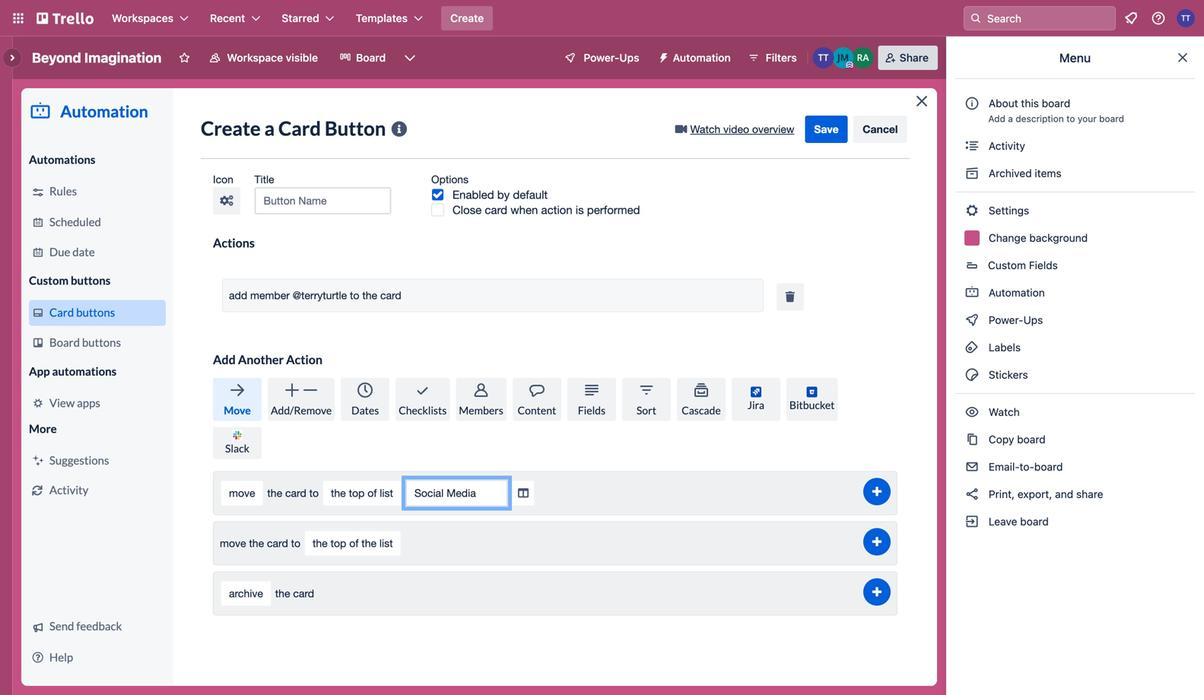 Task type: locate. For each thing, give the bounding box(es) containing it.
sm image right power-ups button
[[652, 46, 673, 67]]

0 vertical spatial power-ups
[[584, 51, 640, 64]]

sm image inside the stickers link
[[965, 368, 980, 383]]

leave board
[[987, 516, 1050, 528]]

0 horizontal spatial ups
[[620, 51, 640, 64]]

sm image inside 'automation' button
[[652, 46, 673, 67]]

sm image for stickers
[[965, 368, 980, 383]]

ups down automation link
[[1024, 314, 1044, 327]]

power- inside power-ups button
[[584, 51, 620, 64]]

1 vertical spatial power-
[[989, 314, 1024, 327]]

templates button
[[347, 6, 432, 30]]

1 sm image from the top
[[965, 166, 980, 181]]

export,
[[1018, 488, 1053, 501]]

0 notifications image
[[1123, 9, 1141, 27]]

recent button
[[201, 6, 270, 30]]

power-ups
[[584, 51, 640, 64], [987, 314, 1047, 327]]

watch link
[[956, 400, 1196, 425]]

5 sm image from the top
[[965, 368, 980, 383]]

power-ups button
[[554, 46, 649, 70]]

power- up 'labels'
[[989, 314, 1024, 327]]

sm image left "email-"
[[965, 460, 980, 475]]

print, export, and share
[[987, 488, 1104, 501]]

board down export,
[[1021, 516, 1050, 528]]

2 sm image from the top
[[965, 285, 980, 301]]

sm image inside the settings link
[[965, 203, 980, 218]]

templates
[[356, 12, 408, 24]]

sm image for power-ups
[[965, 313, 980, 328]]

and
[[1056, 488, 1074, 501]]

sm image for copy board
[[965, 432, 980, 448]]

sm image for archived items
[[965, 166, 980, 181]]

sm image inside labels link
[[965, 340, 980, 355]]

sm image inside archived items link
[[965, 166, 980, 181]]

0 vertical spatial power-
[[584, 51, 620, 64]]

sm image inside watch link
[[965, 405, 980, 420]]

board
[[1043, 97, 1071, 110], [1100, 113, 1125, 124], [1018, 433, 1046, 446], [1035, 461, 1064, 473], [1021, 516, 1050, 528]]

1 horizontal spatial ups
[[1024, 314, 1044, 327]]

back to home image
[[37, 6, 94, 30]]

6 sm image from the top
[[965, 405, 980, 420]]

0 horizontal spatial power-ups
[[584, 51, 640, 64]]

workspaces
[[112, 12, 174, 24]]

sm image inside leave board 'link'
[[965, 515, 980, 530]]

email-
[[989, 461, 1020, 473]]

to-
[[1020, 461, 1035, 473]]

sm image left settings
[[965, 203, 980, 218]]

sm image inside copy board link
[[965, 432, 980, 448]]

0 vertical spatial ups
[[620, 51, 640, 64]]

sm image inside activity link
[[965, 139, 980, 154]]

power-ups down primary element
[[584, 51, 640, 64]]

automation down custom fields
[[987, 287, 1046, 299]]

sm image
[[965, 166, 980, 181], [965, 285, 980, 301], [965, 313, 980, 328], [965, 340, 980, 355], [965, 368, 980, 383], [965, 405, 980, 420], [965, 432, 980, 448], [965, 487, 980, 502]]

4 sm image from the top
[[965, 340, 980, 355]]

fields
[[1030, 259, 1059, 272]]

sm image inside automation link
[[965, 285, 980, 301]]

power-ups up 'labels'
[[987, 314, 1047, 327]]

1 vertical spatial power-ups
[[987, 314, 1047, 327]]

board link
[[330, 46, 395, 70]]

about
[[989, 97, 1019, 110]]

jeremy miller (jeremymiller198) image
[[833, 47, 855, 69]]

change background link
[[956, 226, 1196, 250]]

ups down primary element
[[620, 51, 640, 64]]

sm image for print, export, and share
[[965, 487, 980, 502]]

about this board add a description to your board
[[989, 97, 1125, 124]]

board up "to"
[[1043, 97, 1071, 110]]

0 vertical spatial automation
[[673, 51, 731, 64]]

print, export, and share link
[[956, 483, 1196, 507]]

board inside 'link'
[[1021, 516, 1050, 528]]

menu
[[1060, 51, 1092, 65]]

ups inside button
[[620, 51, 640, 64]]

workspaces button
[[103, 6, 198, 30]]

sm image for labels
[[965, 340, 980, 355]]

7 sm image from the top
[[965, 432, 980, 448]]

1 horizontal spatial power-
[[989, 314, 1024, 327]]

a
[[1009, 113, 1014, 124]]

3 sm image from the top
[[965, 313, 980, 328]]

ruby anderson (rubyanderson7) image
[[853, 47, 874, 69]]

sm image for leave board
[[965, 515, 980, 530]]

0 horizontal spatial automation
[[673, 51, 731, 64]]

visible
[[286, 51, 318, 64]]

automation
[[673, 51, 731, 64], [987, 287, 1046, 299]]

workspace
[[227, 51, 283, 64]]

sm image inside print, export, and share link
[[965, 487, 980, 502]]

sm image left activity
[[965, 139, 980, 154]]

automation left filters button
[[673, 51, 731, 64]]

your
[[1078, 113, 1097, 124]]

copy
[[989, 433, 1015, 446]]

1 vertical spatial ups
[[1024, 314, 1044, 327]]

custom fields
[[989, 259, 1059, 272]]

workspace visible button
[[200, 46, 327, 70]]

this member is an admin of this board. image
[[847, 62, 854, 69]]

filters button
[[744, 46, 802, 70]]

power- down primary element
[[584, 51, 620, 64]]

power-ups link
[[956, 308, 1196, 333]]

Board name text field
[[24, 46, 169, 70]]

sm image inside power-ups link
[[965, 313, 980, 328]]

description
[[1016, 113, 1065, 124]]

1 horizontal spatial automation
[[987, 287, 1046, 299]]

0 horizontal spatial power-
[[584, 51, 620, 64]]

share
[[900, 51, 929, 64]]

items
[[1036, 167, 1062, 180]]

sm image inside email-to-board link
[[965, 460, 980, 475]]

board up print, export, and share
[[1035, 461, 1064, 473]]

sm image
[[652, 46, 673, 67], [965, 139, 980, 154], [965, 203, 980, 218], [965, 460, 980, 475], [965, 515, 980, 530]]

background
[[1030, 232, 1089, 244]]

create
[[451, 12, 484, 24]]

sm image left the leave
[[965, 515, 980, 530]]

star or unstar board image
[[178, 52, 191, 64]]

customize views image
[[403, 50, 418, 65]]

ups
[[620, 51, 640, 64], [1024, 314, 1044, 327]]

sm image for settings
[[965, 203, 980, 218]]

stickers
[[987, 369, 1029, 381]]

8 sm image from the top
[[965, 487, 980, 502]]

power-
[[584, 51, 620, 64], [989, 314, 1024, 327]]

email-to-board
[[987, 461, 1064, 473]]

this
[[1022, 97, 1040, 110]]



Task type: vqa. For each thing, say whether or not it's contained in the screenshot.
Power-Ups sm icon
yes



Task type: describe. For each thing, give the bounding box(es) containing it.
archived items link
[[956, 161, 1196, 186]]

starred button
[[273, 6, 344, 30]]

starred
[[282, 12, 319, 24]]

settings
[[987, 204, 1030, 217]]

beyond imagination
[[32, 49, 162, 66]]

create button
[[442, 6, 493, 30]]

Search field
[[964, 6, 1117, 30]]

automation button
[[652, 46, 740, 70]]

activity
[[987, 140, 1026, 152]]

sm image for activity
[[965, 139, 980, 154]]

settings link
[[956, 199, 1196, 223]]

board
[[356, 51, 386, 64]]

custom fields button
[[956, 253, 1196, 278]]

labels
[[987, 341, 1022, 354]]

activity link
[[956, 134, 1196, 158]]

leave
[[989, 516, 1018, 528]]

archived items
[[987, 167, 1062, 180]]

recent
[[210, 12, 245, 24]]

beyond
[[32, 49, 81, 66]]

labels link
[[956, 336, 1196, 360]]

filters
[[766, 51, 797, 64]]

add
[[989, 113, 1006, 124]]

imagination
[[84, 49, 162, 66]]

watch
[[987, 406, 1023, 419]]

to
[[1067, 113, 1076, 124]]

automation link
[[956, 281, 1196, 305]]

print,
[[989, 488, 1015, 501]]

1 horizontal spatial power-ups
[[987, 314, 1047, 327]]

share
[[1077, 488, 1104, 501]]

1 vertical spatial automation
[[987, 287, 1046, 299]]

workspace visible
[[227, 51, 318, 64]]

change background
[[987, 232, 1089, 244]]

sm image for email-to-board
[[965, 460, 980, 475]]

automation inside button
[[673, 51, 731, 64]]

sm image for automation
[[965, 285, 980, 301]]

archived
[[989, 167, 1033, 180]]

board right the your
[[1100, 113, 1125, 124]]

open information menu image
[[1152, 11, 1167, 26]]

custom
[[989, 259, 1027, 272]]

power-ups inside button
[[584, 51, 640, 64]]

copy board
[[987, 433, 1046, 446]]

terry turtle (terryturtle) image
[[813, 47, 835, 69]]

search image
[[971, 12, 983, 24]]

sm image for watch
[[965, 405, 980, 420]]

terry turtle (terryturtle) image
[[1178, 9, 1196, 27]]

copy board link
[[956, 428, 1196, 452]]

board up to-
[[1018, 433, 1046, 446]]

share button
[[879, 46, 939, 70]]

power- inside power-ups link
[[989, 314, 1024, 327]]

stickers link
[[956, 363, 1196, 387]]

change
[[989, 232, 1027, 244]]

email-to-board link
[[956, 455, 1196, 480]]

leave board link
[[956, 510, 1196, 534]]

primary element
[[0, 0, 1205, 37]]



